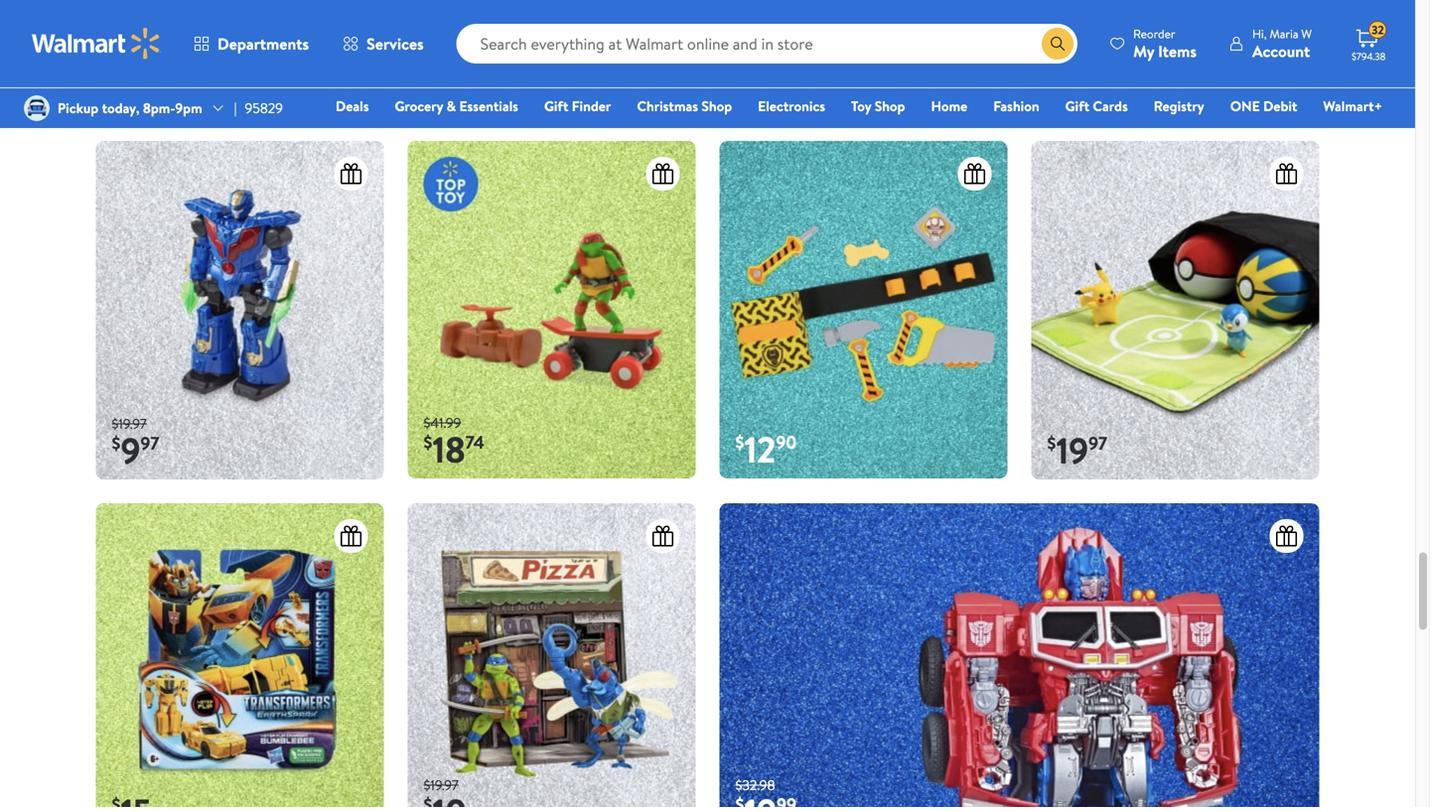 Task type: describe. For each thing, give the bounding box(es) containing it.
fashion
[[993, 96, 1040, 116]]

toy
[[851, 96, 871, 116]]

w
[[1302, 25, 1312, 42]]

95829
[[245, 98, 283, 118]]

$ inside $9.99 $ 8 99
[[1047, 67, 1056, 92]]

grocery & essentials link
[[386, 95, 527, 117]]

hi, maria w account
[[1252, 25, 1312, 62]]

|
[[234, 98, 237, 118]]

departments
[[218, 33, 309, 55]]

&
[[447, 96, 456, 116]]

$ 34 97
[[735, 63, 805, 113]]

services button
[[326, 20, 441, 68]]

pickup today, 8pm-9pm
[[58, 98, 202, 118]]

maria
[[1270, 25, 1299, 42]]

$19.97 for $19.97
[[424, 775, 459, 795]]

Walmart Site-Wide search field
[[457, 24, 1078, 64]]

grocery & essentials
[[395, 96, 518, 116]]

reorder my items
[[1133, 25, 1197, 62]]

18
[[433, 424, 466, 474]]

services
[[367, 33, 424, 55]]

walmart+ link
[[1314, 95, 1392, 117]]

$ inside $41.99 $ 18 74
[[424, 430, 433, 455]]

hi,
[[1252, 25, 1267, 42]]

registry link
[[1145, 95, 1213, 117]]

cards
[[1093, 96, 1128, 116]]

grocery
[[395, 96, 443, 116]]

christmas shop
[[637, 96, 732, 116]]

| 95829
[[234, 98, 283, 118]]

home
[[931, 96, 968, 116]]

Search search field
[[457, 24, 1078, 64]]

one debit link
[[1221, 95, 1306, 117]]

19
[[1056, 425, 1089, 475]]

shop for christmas shop
[[702, 96, 732, 116]]

9
[[121, 425, 140, 475]]

12
[[744, 424, 776, 474]]

$794.38
[[1352, 50, 1386, 63]]

gift finder link
[[535, 95, 620, 117]]

34
[[744, 63, 786, 113]]

97 for 34
[[786, 68, 805, 93]]

$ inside $ 19 97
[[1047, 431, 1056, 456]]

registry
[[1154, 96, 1205, 116]]

search icon image
[[1050, 36, 1066, 52]]

items
[[1158, 40, 1197, 62]]

$ inside the $19.97 $ 9 97
[[112, 431, 121, 456]]

$19.97 $ 9 97
[[112, 414, 159, 475]]

75
[[121, 62, 158, 112]]

shop for toy shop
[[875, 96, 905, 116]]

toy shop
[[851, 96, 905, 116]]

gift cards link
[[1056, 95, 1137, 117]]

debit
[[1264, 96, 1298, 116]]

gift cards
[[1065, 96, 1128, 116]]

$ 19 97
[[1047, 425, 1108, 475]]

transformers: earthspark 1 step flip changer bumblebee kids toy action figure for boys and girls (6") image
[[96, 503, 384, 808]]

9pm
[[175, 98, 202, 118]]



Task type: vqa. For each thing, say whether or not it's contained in the screenshot.
use
no



Task type: locate. For each thing, give the bounding box(es) containing it.
electronics
[[758, 96, 825, 116]]

shop right christmas at left top
[[702, 96, 732, 116]]

$19.97 link
[[408, 503, 696, 808]]

finder
[[572, 96, 611, 116]]

fashion link
[[984, 95, 1048, 117]]

$19.97
[[112, 414, 147, 433], [424, 775, 459, 795]]

pokémon clip 'n' go bandolier set - includes 2-inch pikachu and piplup battle figs with 3 poke ball image
[[1031, 141, 1320, 480]]

christmas shop link
[[628, 95, 741, 117]]

adventure force asteroidbot walking robot toy with lights & sound, multi-color image
[[96, 141, 384, 480]]

32
[[1372, 22, 1384, 38]]

0 vertical spatial $19.97
[[112, 414, 147, 433]]

my
[[1133, 40, 1154, 62]]

pickup
[[58, 98, 99, 118]]

shop
[[702, 96, 732, 116], [875, 96, 905, 116]]

rubble & crew, rubble's construction tool belt, with 6 tools for kids ages 3+ image
[[720, 141, 1008, 479]]

8pm-
[[143, 98, 175, 118]]

departments button
[[177, 20, 326, 68]]

walmart+
[[1323, 96, 1383, 116]]

shop right toy
[[875, 96, 905, 116]]

2 horizontal spatial 97
[[1089, 431, 1108, 456]]

$9.99 $ 8 99
[[1047, 50, 1097, 112]]

97 for 19
[[1089, 431, 1108, 456]]

gift for gift cards
[[1065, 96, 1090, 116]]

one
[[1230, 96, 1260, 116]]

one debit
[[1230, 96, 1298, 116]]

1 gift from the left
[[544, 96, 569, 116]]

$41.99 $ 18 74
[[424, 413, 485, 474]]

gift
[[544, 96, 569, 116], [1065, 96, 1090, 116]]

gift for gift finder
[[544, 96, 569, 116]]

1 horizontal spatial $19.97
[[424, 775, 459, 795]]

$19.97 inside the $19.97 $ 9 97
[[112, 414, 147, 433]]

$ 75
[[112, 62, 158, 112]]

home link
[[922, 95, 977, 117]]

$ inside $ 12 90
[[735, 430, 744, 455]]

$
[[112, 67, 121, 92], [1047, 67, 1056, 92], [735, 68, 744, 93], [424, 430, 433, 455], [735, 430, 744, 455], [112, 431, 121, 456], [1047, 431, 1056, 456]]

$41.99
[[424, 413, 461, 432]]

christmas
[[637, 96, 698, 116]]

$19.97 for $19.97 $ 9 97
[[112, 414, 147, 433]]

1 horizontal spatial gift
[[1065, 96, 1090, 116]]

99
[[1077, 67, 1097, 92]]

$32.98
[[735, 775, 775, 795]]

1 horizontal spatial shop
[[875, 96, 905, 116]]

0 horizontal spatial $19.97
[[112, 414, 147, 433]]

teenage mutant ninja turtles half pipe remote control raphael, 2 piece green & red image
[[408, 141, 696, 479]]

1 shop from the left
[[702, 96, 732, 116]]

deals link
[[327, 95, 378, 117]]

deals
[[336, 96, 369, 116]]

transformers: rise of the beasts optimus prime kids toy action figure for boys and girls (9") image
[[720, 503, 1320, 808]]

0 horizontal spatial shop
[[702, 96, 732, 116]]

97 inside '$ 34 97'
[[786, 68, 805, 93]]

0 horizontal spatial gift
[[544, 96, 569, 116]]

0 horizontal spatial 97
[[140, 431, 159, 456]]

97
[[786, 68, 805, 93], [140, 431, 159, 456], [1089, 431, 1108, 456]]

walmart image
[[32, 28, 161, 60]]

gift finder
[[544, 96, 611, 116]]

teenage mutant ninja turtles mutant figure 2 pk - leo vs super fly image
[[408, 503, 696, 808]]

1 horizontal spatial 97
[[786, 68, 805, 93]]

essentials
[[459, 96, 518, 116]]

8
[[1056, 62, 1077, 112]]

reorder
[[1133, 25, 1176, 42]]

today,
[[102, 98, 140, 118]]

97 inside $ 19 97
[[1089, 431, 1108, 456]]

90
[[776, 430, 797, 455]]

toy shop link
[[842, 95, 914, 117]]

$9.99
[[1047, 50, 1079, 70]]

 image
[[24, 95, 50, 121]]

gift left finder
[[544, 96, 569, 116]]

1 vertical spatial $19.97
[[424, 775, 459, 795]]

$ inside '$ 34 97'
[[735, 68, 744, 93]]

gift down 99
[[1065, 96, 1090, 116]]

$ inside '$ 75'
[[112, 67, 121, 92]]

$32.98 link
[[720, 503, 1320, 808]]

account
[[1252, 40, 1310, 62]]

74
[[466, 430, 485, 455]]

$ 12 90
[[735, 424, 797, 474]]

electronics link
[[749, 95, 834, 117]]

2 gift from the left
[[1065, 96, 1090, 116]]

2 shop from the left
[[875, 96, 905, 116]]

97 inside the $19.97 $ 9 97
[[140, 431, 159, 456]]



